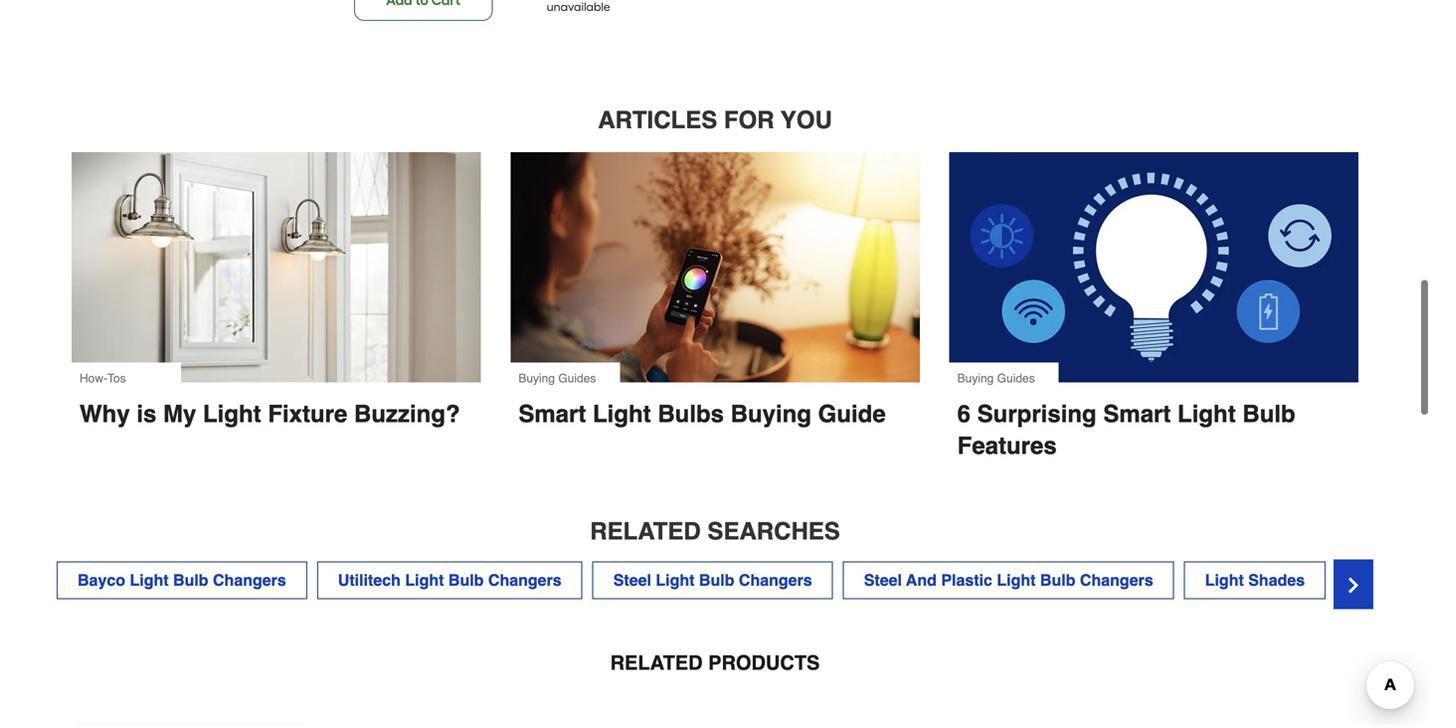 Task type: locate. For each thing, give the bounding box(es) containing it.
smart light bulbs buying guide link
[[511, 383, 920, 430]]

bulb inside button
[[699, 571, 735, 590]]

buying guides link for smart
[[950, 152, 1359, 395]]

3 changers from the left
[[739, 571, 813, 590]]

steel down related
[[614, 571, 652, 590]]

related
[[590, 518, 701, 545]]

6 surprising smart light bulb features
[[958, 401, 1296, 460]]

smart light bulbs buying guide
[[519, 401, 886, 428]]

related
[[611, 652, 703, 675]]

searches
[[708, 518, 841, 545]]

how-
[[80, 372, 107, 386]]

2 buying guides link from the left
[[950, 152, 1359, 395]]

1 bulb from the left
[[173, 571, 209, 590]]

changers for steel light bulb changers
[[739, 571, 813, 590]]

guides
[[559, 372, 596, 386], [998, 372, 1036, 386]]

utilitech light bulb changers button
[[317, 562, 583, 600]]

changers for bayco light bulb changers
[[213, 571, 286, 590]]

changers
[[213, 571, 286, 590], [488, 571, 562, 590], [739, 571, 813, 590], [1081, 571, 1154, 590]]

a image with colorful graphics showing smart bulb technology. image
[[950, 152, 1359, 383]]

light
[[203, 401, 261, 428], [593, 401, 651, 428], [1178, 401, 1237, 428], [130, 571, 169, 590], [405, 571, 444, 590], [656, 571, 695, 590], [997, 571, 1036, 590], [1206, 571, 1245, 590]]

buzzing?
[[354, 401, 460, 428]]

0 horizontal spatial steel
[[614, 571, 652, 590]]

3 bulb from the left
[[699, 571, 735, 590]]

1 steel from the left
[[614, 571, 652, 590]]

0 horizontal spatial buying guides
[[519, 372, 596, 386]]

1 buying guides from the left
[[519, 372, 596, 386]]

smart
[[519, 401, 586, 428], [1104, 401, 1172, 428]]

steel light bulb changers button
[[593, 562, 834, 600]]

steel left and
[[864, 571, 903, 590]]

1 horizontal spatial buying guides link
[[950, 152, 1359, 395]]

steel
[[614, 571, 652, 590], [864, 571, 903, 590]]

2 guides from the left
[[998, 372, 1036, 386]]

4 changers from the left
[[1081, 571, 1154, 590]]

1 horizontal spatial steel
[[864, 571, 903, 590]]

1 horizontal spatial smart
[[1104, 401, 1172, 428]]

is
[[137, 401, 157, 428]]

6
[[958, 401, 971, 428]]

light right plastic
[[997, 571, 1036, 590]]

light shades
[[1206, 571, 1306, 590]]

4 bulb from the left
[[1041, 571, 1076, 590]]

0 horizontal spatial buying guides link
[[511, 152, 920, 395]]

2 bulb from the left
[[449, 571, 484, 590]]

guides for surprising
[[998, 372, 1036, 386]]

1 horizontal spatial buying
[[731, 401, 812, 428]]

1 changers from the left
[[213, 571, 286, 590]]

steel and plastic light bulb changers button
[[844, 562, 1175, 600]]

0 horizontal spatial buying
[[519, 372, 555, 386]]

0 horizontal spatial guides
[[559, 372, 596, 386]]

light inside 6 surprising smart light bulb features
[[1178, 401, 1237, 428]]

light inside 'button'
[[997, 571, 1036, 590]]

a bathroom with vanilla walls, a mirror and two allen + roth vanity lights. image
[[72, 152, 481, 383]]

bulb down related searches
[[699, 571, 735, 590]]

products
[[709, 652, 820, 675]]

and
[[907, 571, 937, 590]]

bulb
[[1243, 401, 1296, 428]]

light down related
[[656, 571, 695, 590]]

1 buying guides link from the left
[[511, 152, 920, 395]]

buying
[[519, 372, 555, 386], [958, 372, 994, 386], [731, 401, 812, 428]]

bulb
[[173, 571, 209, 590], [449, 571, 484, 590], [699, 571, 735, 590], [1041, 571, 1076, 590]]

2 horizontal spatial buying
[[958, 372, 994, 386]]

bulb right plastic
[[1041, 571, 1076, 590]]

buying guides
[[519, 372, 596, 386], [958, 372, 1036, 386]]

buying guides link for bulbs
[[511, 152, 920, 395]]

2 changers from the left
[[488, 571, 562, 590]]

buying guides link
[[511, 152, 920, 395], [950, 152, 1359, 395]]

changers inside button
[[739, 571, 813, 590]]

light left shades
[[1206, 571, 1245, 590]]

bulb right utilitech
[[449, 571, 484, 590]]

light right bayco
[[130, 571, 169, 590]]

my
[[163, 401, 196, 428]]

steel inside steel and plastic light bulb changers 'button'
[[864, 571, 903, 590]]

0 horizontal spatial smart
[[519, 401, 586, 428]]

steel for steel and plastic light bulb changers
[[864, 571, 903, 590]]

why is my light fixture buzzing? link
[[72, 383, 481, 430]]

how-tos link
[[72, 152, 481, 395]]

fixture
[[268, 401, 348, 428]]

buying guides for smart
[[519, 372, 596, 386]]

light left bulb
[[1178, 401, 1237, 428]]

2 buying guides from the left
[[958, 372, 1036, 386]]

features
[[958, 432, 1058, 460]]

1 guides from the left
[[559, 372, 596, 386]]

buying for 6
[[958, 372, 994, 386]]

steel inside steel light bulb changers button
[[614, 571, 652, 590]]

2 smart from the left
[[1104, 401, 1172, 428]]

1 horizontal spatial guides
[[998, 372, 1036, 386]]

1 horizontal spatial buying guides
[[958, 372, 1036, 386]]

light right utilitech
[[405, 571, 444, 590]]

steel for steel light bulb changers
[[614, 571, 652, 590]]

light shades button
[[1185, 562, 1327, 600]]

bulb right bayco
[[173, 571, 209, 590]]

2 steel from the left
[[864, 571, 903, 590]]

bayco
[[78, 571, 125, 590]]

a woman adjusting the lighting with her smart phone. image
[[511, 152, 920, 383]]

bulb inside 'button'
[[1041, 571, 1076, 590]]



Task type: describe. For each thing, give the bounding box(es) containing it.
you
[[781, 106, 833, 134]]

for
[[724, 106, 775, 134]]

buying guides for 6
[[958, 372, 1036, 386]]

articles
[[598, 106, 718, 134]]

steel light bulb changers
[[614, 571, 813, 590]]

utilitech light bulb changers
[[338, 571, 562, 590]]

shades
[[1249, 571, 1306, 590]]

bulb for steel
[[699, 571, 735, 590]]

changers for utilitech light bulb changers
[[488, 571, 562, 590]]

bayco light bulb changers button
[[57, 562, 307, 600]]

surprising
[[978, 401, 1097, 428]]

changers inside 'button'
[[1081, 571, 1154, 590]]

bulbs
[[658, 401, 724, 428]]

guide
[[819, 401, 886, 428]]

related products
[[611, 652, 820, 675]]

light left bulbs
[[593, 401, 651, 428]]

steel and plastic light bulb changers
[[864, 571, 1154, 590]]

bulb for bayco
[[173, 571, 209, 590]]

bayco light bulb changers
[[78, 571, 286, 590]]

buying for smart
[[519, 372, 555, 386]]

light inside button
[[656, 571, 695, 590]]

how-tos
[[80, 372, 126, 386]]

guides for light
[[559, 372, 596, 386]]

light right my
[[203, 401, 261, 428]]

plastic
[[942, 571, 993, 590]]

articles for you
[[598, 106, 833, 134]]

smart inside 6 surprising smart light bulb features
[[1104, 401, 1172, 428]]

why
[[80, 401, 130, 428]]

related searches
[[590, 518, 841, 545]]

utilitech
[[338, 571, 401, 590]]

why is my light fixture buzzing?
[[80, 401, 460, 428]]

1 smart from the left
[[519, 401, 586, 428]]

bulb for utilitech
[[449, 571, 484, 590]]

6 surprising smart light bulb features link
[[950, 383, 1359, 462]]

tos
[[107, 372, 126, 386]]



Task type: vqa. For each thing, say whether or not it's contained in the screenshot.
'to' in the Add 2 Items to Cart button
no



